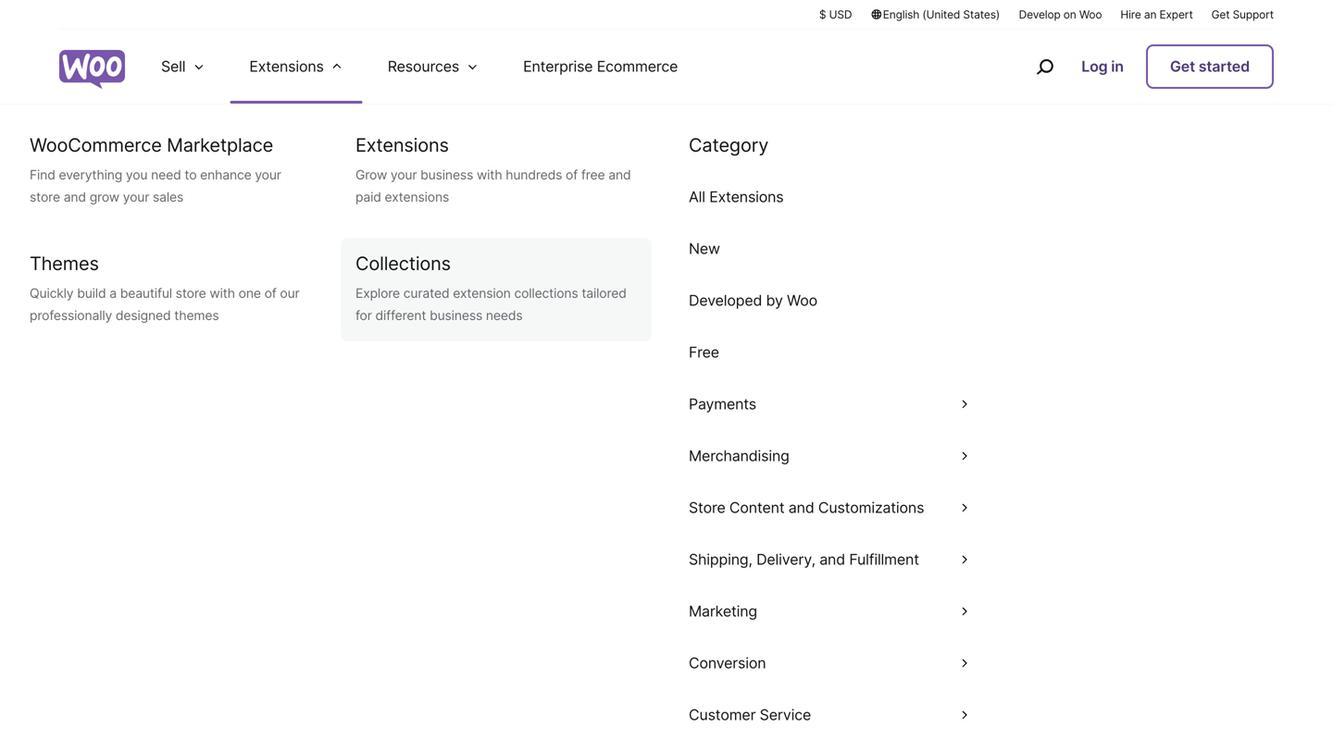 Task type: vqa. For each thing, say whether or not it's contained in the screenshot.


Task type: locate. For each thing, give the bounding box(es) containing it.
with left one
[[210, 286, 235, 301]]

0 horizontal spatial it
[[369, 584, 380, 606]]

0 vertical spatial the
[[852, 263, 931, 330]]

paid down shipping,
[[710, 584, 748, 606]]

free link
[[667, 327, 993, 379]]

try
[[336, 584, 365, 606], [622, 696, 653, 720]]

it inside try it free for 14 days, then upgrade to any paid plan for only $1 for your first 3 months*.
[[369, 584, 380, 606]]

platform down you,
[[640, 498, 711, 520]]

to right "need"
[[185, 167, 197, 183]]

3
[[619, 612, 631, 634]]

only
[[823, 584, 861, 606]]

in
[[1112, 57, 1124, 75]]

free right hundreds
[[581, 167, 605, 183]]

no
[[337, 470, 362, 492]]

1 horizontal spatial it
[[657, 696, 670, 720]]

developers
[[900, 498, 995, 520]]

your inside try it free for 14 days, then upgrade to any paid plan for only $1 for your first 3 months*.
[[919, 584, 958, 606]]

2 horizontal spatial it
[[803, 470, 813, 492]]

paid down grow
[[356, 189, 381, 205]]

platform inside no matter what success looks like for you, you can do it with woocommerce. our wordpress-based ecommerce platform helps merchants and developers build successful businesses for the long term.
[[640, 498, 711, 520]]

explore curated extension collections tailored for different business needs
[[356, 286, 627, 324]]

explore
[[356, 286, 400, 301]]

enhance
[[200, 167, 252, 183]]

build
[[77, 286, 106, 301], [471, 526, 513, 548]]

it for try it free for 14 days, then upgrade to any paid plan for only $1 for your first 3 months*.
[[369, 584, 380, 606]]

payments button
[[667, 379, 993, 431]]

1 vertical spatial business
[[430, 308, 483, 324]]

1 vertical spatial free
[[385, 584, 420, 606]]

marketing
[[689, 603, 758, 621]]

it right do
[[803, 470, 813, 492]]

extensions
[[385, 189, 449, 205]]

to inside find everything you need to enhance your store and grow your sales
[[185, 167, 197, 183]]

1 horizontal spatial build
[[471, 526, 513, 548]]

1 vertical spatial you
[[703, 470, 735, 492]]

and up the fulfillment
[[863, 498, 895, 520]]

build down based
[[471, 526, 513, 548]]

marketing button
[[667, 586, 993, 638]]

2 horizontal spatial extensions
[[710, 188, 784, 206]]

and
[[609, 167, 631, 183], [64, 189, 86, 205], [863, 498, 895, 520], [789, 499, 815, 517], [820, 551, 846, 569]]

business inside explore curated extension collections tailored for different business needs
[[430, 308, 483, 324]]

1 vertical spatial get
[[1170, 57, 1196, 75]]

get left support
[[1212, 8, 1230, 21]]

sell button
[[139, 30, 227, 104]]

our
[[339, 498, 370, 520]]

0 vertical spatial to
[[185, 167, 197, 183]]

0 vertical spatial paid
[[356, 189, 381, 205]]

need
[[151, 167, 181, 183]]

paid
[[356, 189, 381, 205], [710, 584, 748, 606]]

0 horizontal spatial free
[[385, 584, 420, 606]]

1 horizontal spatial extensions
[[356, 134, 449, 157]]

0 vertical spatial extensions
[[250, 57, 324, 75]]

0 horizontal spatial extensions
[[250, 57, 324, 75]]

that
[[648, 317, 744, 384]]

for inside explore curated extension collections tailored for different business needs
[[356, 308, 372, 324]]

2 vertical spatial extensions
[[710, 188, 784, 206]]

0 horizontal spatial get
[[1170, 57, 1196, 75]]

developed
[[689, 292, 762, 310]]

0 horizontal spatial try
[[336, 584, 365, 606]]

1 horizontal spatial try
[[622, 696, 653, 720]]

shipping, delivery, and fulfillment
[[689, 551, 920, 569]]

sell
[[161, 57, 186, 75]]

resources
[[388, 57, 459, 75]]

you up store at bottom right
[[703, 470, 735, 492]]

1 horizontal spatial free
[[581, 167, 605, 183]]

your left first at the bottom of page
[[919, 584, 958, 606]]

hire
[[1121, 8, 1142, 21]]

0 horizontal spatial woo
[[787, 292, 818, 310]]

for down explore
[[356, 308, 372, 324]]

2 vertical spatial with
[[818, 470, 855, 492]]

1 vertical spatial woo
[[787, 292, 818, 310]]

get left started
[[1170, 57, 1196, 75]]

1 vertical spatial store
[[176, 286, 206, 301]]

0 vertical spatial business
[[421, 167, 473, 183]]

for right $1
[[890, 584, 914, 606]]

1 horizontal spatial of
[[566, 167, 578, 183]]

1 vertical spatial extensions
[[356, 134, 449, 157]]

needs
[[486, 308, 523, 324]]

merchants
[[767, 498, 858, 520]]

1 vertical spatial the
[[743, 526, 771, 548]]

0 horizontal spatial with
[[210, 286, 235, 301]]

the down content
[[743, 526, 771, 548]]

business up extensions
[[421, 167, 473, 183]]

1 horizontal spatial platform
[[640, 498, 711, 520]]

grows
[[758, 317, 907, 384]]

business down extension
[[430, 308, 483, 324]]

professionally
[[30, 308, 112, 324]]

try inside try it free for 14 days, then upgrade to any paid plan for only $1 for your first 3 months*.
[[336, 584, 365, 606]]

with left hundreds
[[477, 167, 502, 183]]

free
[[581, 167, 605, 183], [385, 584, 420, 606], [674, 696, 711, 720]]

expert
[[1160, 8, 1193, 21]]

for up shipping,
[[715, 526, 738, 548]]

1 horizontal spatial store
[[176, 286, 206, 301]]

try down our
[[336, 584, 365, 606]]

1 horizontal spatial woocommerce
[[403, 263, 787, 330]]

0 horizontal spatial woocommerce
[[30, 134, 162, 157]]

of right hundreds
[[566, 167, 578, 183]]

find everything you need to enhance your store and grow your sales
[[30, 167, 281, 205]]

paid inside grow your business with hundreds of free and paid extensions
[[356, 189, 381, 205]]

like
[[600, 470, 629, 492]]

you inside no matter what success looks like for you, you can do it with woocommerce. our wordpress-based ecommerce platform helps merchants and developers build successful businesses for the long term.
[[703, 470, 735, 492]]

woocommerce marketplace
[[30, 134, 273, 157]]

paid inside try it free for 14 days, then upgrade to any paid plan for only $1 for your first 3 months*.
[[710, 584, 748, 606]]

delivery,
[[757, 551, 816, 569]]

1 horizontal spatial to
[[652, 584, 670, 606]]

to left any
[[652, 584, 670, 606]]

1 vertical spatial woocommerce
[[403, 263, 787, 330]]

you left "need"
[[126, 167, 148, 183]]

woocommerce image
[[59, 50, 125, 89]]

with up merchants
[[818, 470, 855, 492]]

for left 14 at the bottom of the page
[[424, 584, 449, 606]]

it left customer
[[657, 696, 670, 720]]

0 vertical spatial build
[[77, 286, 106, 301]]

1 horizontal spatial get
[[1212, 8, 1230, 21]]

new
[[689, 240, 720, 258]]

0 vertical spatial woocommerce
[[30, 134, 162, 157]]

store up "themes"
[[176, 286, 206, 301]]

fulfillment
[[850, 551, 920, 569]]

woo right by
[[787, 292, 818, 310]]

0 horizontal spatial build
[[77, 286, 106, 301]]

and down long term.
[[820, 551, 846, 569]]

hire an expert link
[[1121, 6, 1193, 22]]

0 vertical spatial of
[[566, 167, 578, 183]]

store content and customizations
[[689, 499, 925, 517]]

0 horizontal spatial to
[[185, 167, 197, 183]]

0 vertical spatial it
[[803, 470, 813, 492]]

0 horizontal spatial paid
[[356, 189, 381, 205]]

free inside try it free for 14 days, then upgrade to any paid plan for only $1 for your first 3 months*.
[[385, 584, 420, 606]]

and inside no matter what success looks like for you, you can do it with woocommerce. our wordpress-based ecommerce platform helps merchants and developers build successful businesses for the long term.
[[863, 498, 895, 520]]

states)
[[964, 8, 1000, 21]]

0 vertical spatial woo
[[1080, 8, 1102, 21]]

woo for develop on woo
[[1080, 8, 1102, 21]]

1 vertical spatial with
[[210, 286, 235, 301]]

the right 'is'
[[852, 263, 931, 330]]

2 horizontal spatial free
[[674, 696, 711, 720]]

1 vertical spatial try
[[622, 696, 653, 720]]

0 vertical spatial you
[[126, 167, 148, 183]]

long term.
[[776, 526, 862, 548]]

1 vertical spatial platform
[[640, 498, 711, 520]]

1 vertical spatial it
[[369, 584, 380, 606]]

store content and customizations button
[[667, 482, 993, 534]]

free down conversion
[[674, 696, 711, 720]]

0 vertical spatial store
[[30, 189, 60, 205]]

all extensions link
[[667, 171, 993, 223]]

platform down collections
[[426, 317, 635, 384]]

it
[[803, 470, 813, 492], [369, 584, 380, 606], [657, 696, 670, 720]]

you
[[126, 167, 148, 183], [703, 470, 735, 492]]

0 horizontal spatial you
[[126, 167, 148, 183]]

woo right on
[[1080, 8, 1102, 21]]

the inside no matter what success looks like for you, you can do it with woocommerce. our wordpress-based ecommerce platform helps merchants and developers build successful businesses for the long term.
[[743, 526, 771, 548]]

platform
[[426, 317, 635, 384], [640, 498, 711, 520]]

try it free
[[622, 696, 711, 720]]

free left 14 at the bottom of the page
[[385, 584, 420, 606]]

0 vertical spatial free
[[581, 167, 605, 183]]

woocommerce is the platform that grows with you
[[403, 263, 931, 437]]

2 vertical spatial it
[[657, 696, 670, 720]]

it down our
[[369, 584, 380, 606]]

woocommerce
[[30, 134, 162, 157], [403, 263, 787, 330]]

(united
[[923, 8, 961, 21]]

store down "find"
[[30, 189, 60, 205]]

1 horizontal spatial you
[[703, 470, 735, 492]]

2 horizontal spatial with
[[818, 470, 855, 492]]

resources button
[[366, 30, 501, 104]]

you inside find everything you need to enhance your store and grow your sales
[[126, 167, 148, 183]]

develop
[[1019, 8, 1061, 21]]

free for try it free
[[674, 696, 711, 720]]

1 vertical spatial of
[[264, 286, 277, 301]]

looks
[[550, 470, 595, 492]]

0 horizontal spatial the
[[743, 526, 771, 548]]

develop on woo
[[1019, 8, 1102, 21]]

extensions inside button
[[250, 57, 324, 75]]

and down everything
[[64, 189, 86, 205]]

and right hundreds
[[609, 167, 631, 183]]

1 vertical spatial to
[[652, 584, 670, 606]]

build left the a
[[77, 286, 106, 301]]

1 horizontal spatial woo
[[1080, 8, 1102, 21]]

your inside grow your business with hundreds of free and paid extensions
[[391, 167, 417, 183]]

store
[[30, 189, 60, 205], [176, 286, 206, 301]]

grow
[[356, 167, 387, 183]]

2 vertical spatial free
[[674, 696, 711, 720]]

try left customer
[[622, 696, 653, 720]]

0 vertical spatial get
[[1212, 8, 1230, 21]]

1 horizontal spatial paid
[[710, 584, 748, 606]]

1 vertical spatial build
[[471, 526, 513, 548]]

of left our
[[264, 286, 277, 301]]

then
[[530, 584, 570, 606]]

0 horizontal spatial platform
[[426, 317, 635, 384]]

0 horizontal spatial of
[[264, 286, 277, 301]]

0 vertical spatial try
[[336, 584, 365, 606]]

on
[[1064, 8, 1077, 21]]

woo
[[1080, 8, 1102, 21], [787, 292, 818, 310]]

with
[[477, 167, 502, 183], [210, 286, 235, 301], [818, 470, 855, 492]]

0 vertical spatial platform
[[426, 317, 635, 384]]

1 vertical spatial paid
[[710, 584, 748, 606]]

get inside 'get started' link
[[1170, 57, 1196, 75]]

get inside the get support link
[[1212, 8, 1230, 21]]

successful
[[518, 526, 609, 548]]

1 horizontal spatial the
[[852, 263, 931, 330]]

try for try it free for 14 days, then upgrade to any paid plan for only $1 for your first 3 months*.
[[336, 584, 365, 606]]

developed by woo link
[[667, 275, 993, 327]]

0 horizontal spatial store
[[30, 189, 60, 205]]

of
[[566, 167, 578, 183], [264, 286, 277, 301]]

beautiful
[[120, 286, 172, 301]]

woocommerce inside woocommerce is the platform that grows with you
[[403, 263, 787, 330]]

your up extensions
[[391, 167, 417, 183]]

1 horizontal spatial with
[[477, 167, 502, 183]]

and down do
[[789, 499, 815, 517]]

0 vertical spatial with
[[477, 167, 502, 183]]

the
[[852, 263, 931, 330], [743, 526, 771, 548]]

your right enhance
[[255, 167, 281, 183]]



Task type: describe. For each thing, give the bounding box(es) containing it.
build inside no matter what success looks like for you, you can do it with woocommerce. our wordpress-based ecommerce platform helps merchants and developers build successful businesses for the long term.
[[471, 526, 513, 548]]

developed by woo
[[689, 292, 818, 310]]

themes
[[174, 308, 219, 324]]

collections
[[356, 252, 451, 275]]

english (united states) button
[[871, 6, 1001, 22]]

build inside quickly build a beautiful store with one of our professionally designed themes
[[77, 286, 106, 301]]

log in link
[[1075, 46, 1132, 87]]

quickly build a beautiful store with one of our professionally designed themes
[[30, 286, 300, 324]]

for right the like
[[634, 470, 657, 492]]

days,
[[478, 584, 525, 606]]

shipping,
[[689, 551, 753, 569]]

service navigation menu element
[[997, 37, 1274, 97]]

sales
[[153, 189, 183, 205]]

success
[[475, 470, 545, 492]]

try it free for 14 days, then upgrade to any paid plan for only $1 for your first 3 months*.
[[336, 584, 998, 634]]

free for try it free for 14 days, then upgrade to any paid plan for only $1 for your first 3 months*.
[[385, 584, 420, 606]]

by
[[766, 292, 783, 310]]

first
[[963, 584, 998, 606]]

any
[[674, 584, 706, 606]]

customer
[[689, 707, 756, 725]]

of inside grow your business with hundreds of free and paid extensions
[[566, 167, 578, 183]]

get for get support
[[1212, 8, 1230, 21]]

to inside try it free for 14 days, then upgrade to any paid plan for only $1 for your first 3 months*.
[[652, 584, 670, 606]]

14
[[453, 584, 474, 606]]

it for try it free
[[657, 696, 670, 720]]

upgrade
[[574, 584, 648, 606]]

merchandising
[[689, 447, 790, 465]]

search image
[[1030, 52, 1060, 81]]

plan
[[752, 584, 790, 606]]

curated
[[404, 286, 450, 301]]

content
[[730, 499, 785, 517]]

conversion
[[689, 655, 766, 673]]

it inside no matter what success looks like for you, you can do it with woocommerce. our wordpress-based ecommerce platform helps merchants and developers build successful businesses for the long term.
[[803, 470, 813, 492]]

do
[[776, 470, 798, 492]]

all
[[689, 188, 706, 206]]

you,
[[662, 470, 698, 492]]

grow your business with hundreds of free and paid extensions
[[356, 167, 631, 205]]

english (united states)
[[883, 8, 1000, 21]]

of inside quickly build a beautiful store with one of our professionally designed themes
[[264, 286, 277, 301]]

woocommerce for woocommerce marketplace
[[30, 134, 162, 157]]

with inside quickly build a beautiful store with one of our professionally designed themes
[[210, 286, 235, 301]]

themes
[[30, 252, 99, 275]]

with inside grow your business with hundreds of free and paid extensions
[[477, 167, 502, 183]]

grow
[[90, 189, 119, 205]]

find
[[30, 167, 55, 183]]

develop on woo link
[[1019, 6, 1102, 22]]

helps
[[716, 498, 762, 520]]

ecommerce
[[534, 498, 635, 520]]

with inside no matter what success looks like for you, you can do it with woocommerce. our wordpress-based ecommerce platform helps merchants and developers build successful businesses for the long term.
[[818, 470, 855, 492]]

started
[[1199, 57, 1250, 75]]

months*.
[[635, 612, 715, 634]]

tailored
[[582, 286, 627, 301]]

enterprise ecommerce link
[[501, 30, 700, 104]]

business inside grow your business with hundreds of free and paid extensions
[[421, 167, 473, 183]]

get for get started
[[1170, 57, 1196, 75]]

based
[[476, 498, 529, 520]]

get started link
[[1146, 44, 1274, 89]]

a
[[109, 286, 117, 301]]

an
[[1145, 8, 1157, 21]]

$
[[820, 8, 826, 21]]

our
[[280, 286, 300, 301]]

new link
[[667, 223, 993, 275]]

woocommerce for woocommerce is the platform that grows with you
[[403, 263, 787, 330]]

can
[[740, 470, 771, 492]]

hire an expert
[[1121, 8, 1193, 21]]

and inside find everything you need to enhance your store and grow your sales
[[64, 189, 86, 205]]

merchandising button
[[667, 431, 993, 482]]

the inside woocommerce is the platform that grows with you
[[852, 263, 931, 330]]

woo for developed by woo
[[787, 292, 818, 310]]

different
[[376, 308, 426, 324]]

all extensions
[[689, 188, 784, 206]]

woocommerce.
[[860, 470, 997, 492]]

one
[[239, 286, 261, 301]]

no matter what success looks like for you, you can do it with woocommerce. our wordpress-based ecommerce platform helps merchants and developers build successful businesses for the long term.
[[337, 470, 997, 548]]

store inside find everything you need to enhance your store and grow your sales
[[30, 189, 60, 205]]

english
[[883, 8, 920, 21]]

and inside grow your business with hundreds of free and paid extensions
[[609, 167, 631, 183]]

try for try it free
[[622, 696, 653, 720]]

get support link
[[1212, 6, 1274, 22]]

extension
[[453, 286, 511, 301]]

$ usd
[[820, 8, 852, 21]]

enterprise
[[523, 57, 593, 75]]

try it free link
[[597, 681, 736, 735]]

store inside quickly build a beautiful store with one of our professionally designed themes
[[176, 286, 206, 301]]

wordpress-
[[375, 498, 476, 520]]

shipping, delivery, and fulfillment button
[[667, 534, 993, 586]]

payments
[[689, 395, 757, 414]]

customer service button
[[667, 690, 993, 742]]

customer service
[[689, 707, 811, 725]]

collections
[[514, 286, 578, 301]]

support
[[1233, 8, 1274, 21]]

conversion button
[[667, 638, 993, 690]]

$1
[[865, 584, 885, 606]]

log
[[1082, 57, 1108, 75]]

for down shipping, delivery, and fulfillment
[[794, 584, 819, 606]]

platform inside woocommerce is the platform that grows with you
[[426, 317, 635, 384]]

get started
[[1170, 57, 1250, 75]]

everything
[[59, 167, 122, 183]]

hundreds
[[506, 167, 562, 183]]

extensions button
[[227, 30, 366, 104]]

log in
[[1082, 57, 1124, 75]]

free inside grow your business with hundreds of free and paid extensions
[[581, 167, 605, 183]]

businesses
[[614, 526, 710, 548]]

your right grow
[[123, 189, 149, 205]]



